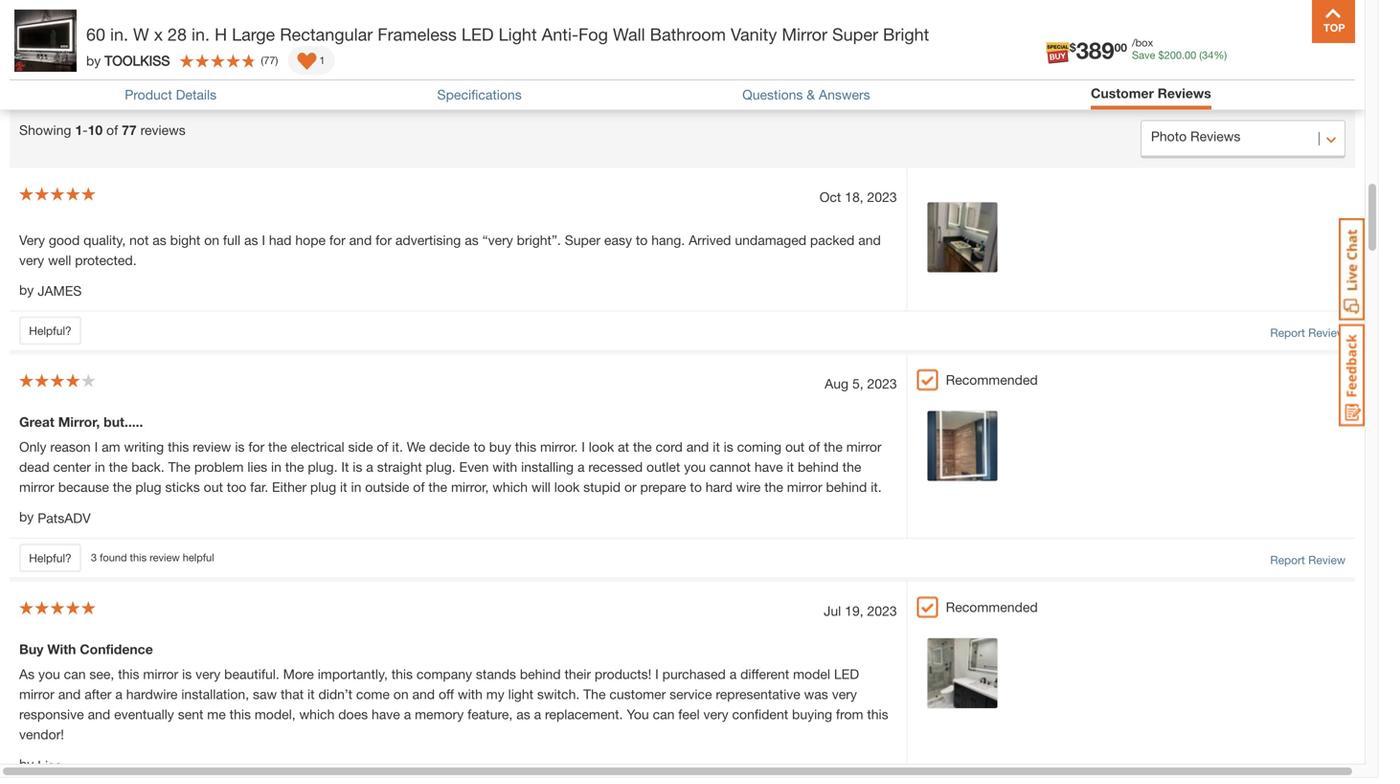 Task type: describe. For each thing, give the bounding box(es) containing it.
1 button
[[288, 46, 335, 75]]

star symbol image for 2
[[541, 76, 556, 89]]

3 found this review helpful
[[91, 552, 214, 564]]

installing
[[521, 459, 574, 475]]

0 horizontal spatial review
[[150, 552, 180, 564]]

selected image
[[297, 53, 316, 72]]

wall
[[613, 24, 645, 45]]

rectangular
[[280, 24, 373, 45]]

2023 for jul 19, 2023
[[867, 603, 897, 619]]

recessed
[[588, 459, 643, 475]]

x
[[154, 24, 163, 45]]

the left mirror,
[[428, 480, 447, 495]]

anti-
[[542, 24, 578, 45]]

eventually
[[114, 707, 174, 723]]

1 horizontal spatial look
[[589, 439, 614, 455]]

2 horizontal spatial to
[[690, 480, 702, 495]]

this right "writing"
[[168, 439, 189, 455]]

i inside very good quality, not as bight on full as i had hope for and for advertising as "very bright". super easy to hang. arrived undamaged packed and very well protected.
[[262, 232, 265, 248]]

protected.
[[75, 252, 137, 268]]

verified
[[644, 76, 688, 92]]

reason
[[50, 439, 91, 455]]

mirror right wire on the bottom
[[787, 480, 822, 495]]

me
[[207, 707, 226, 723]]

bathroom
[[650, 24, 726, 45]]

mirror.
[[540, 439, 578, 455]]

the inside the buy with confidence as you can see, this mirror is very beautiful. more importantly, this company stands behind their products! i purchased a different model led mirror and after a hardwire installation, saw that it didn't come on and off with my light switch. the customer service representative was very responsive and eventually sent me this model, which does have a memory feature, as a replacement. you can feel very confident buying from this vendor!
[[583, 687, 606, 703]]

review inside great mirror, but..... only reason i am writing this review is for the electrical side of it.  we decide to buy this mirror.  i look at the cord and it is coming out of the mirror dead center in the back.  the problem lies in the plug.  it is a straight plug.  even with installing a recessed outlet you cannot have it behind the mirror because the plug sticks out too far.  either plug it in outside of the mirror, which will look stupid or prepare to hard wire the mirror behind it.
[[193, 439, 231, 455]]

10
[[88, 122, 103, 138]]

i left am
[[94, 439, 98, 455]]

specifications
[[437, 87, 522, 103]]

and left off
[[412, 687, 435, 703]]

( 77 )
[[261, 54, 278, 67]]

18,
[[845, 189, 864, 205]]

1 vertical spatial 77
[[122, 122, 137, 138]]

reviews
[[1158, 85, 1211, 101]]

recommended for aug 5, 2023
[[946, 372, 1038, 388]]

2 plug from the left
[[310, 480, 336, 495]]

1 vertical spatial to
[[474, 439, 485, 455]]

1 horizontal spatial out
[[785, 439, 805, 455]]

of right 'side'
[[377, 439, 388, 455]]

1 horizontal spatial 77
[[264, 54, 275, 67]]

the up either
[[285, 459, 304, 475]]

2023 for oct 18, 2023
[[867, 189, 897, 205]]

this right 'from'
[[867, 707, 888, 723]]

on inside very good quality, not as bight on full as i had hope for and for advertising as "very bright". super easy to hang. arrived undamaged packed and very well protected.
[[204, 232, 219, 248]]

of right coming
[[808, 439, 820, 455]]

lies
[[247, 459, 267, 475]]

this right me
[[230, 707, 251, 723]]

/box save $ 200 . 00 ( 34 %)
[[1132, 36, 1227, 61]]

2 helpful? button from the top
[[19, 544, 81, 573]]

which inside great mirror, but..... only reason i am writing this review is for the electrical side of it.  we decide to buy this mirror.  i look at the cord and it is coming out of the mirror dead center in the back.  the problem lies in the plug.  it is a straight plug.  even with installing a recessed outlet you cannot have it behind the mirror because the plug sticks out too far.  either plug it in outside of the mirror, which will look stupid or prepare to hard wire the mirror behind it.
[[493, 480, 528, 495]]

great
[[19, 414, 54, 430]]

the down aug
[[824, 439, 843, 455]]

from
[[836, 707, 863, 723]]

star symbol image for 3
[[485, 76, 501, 89]]

a left different on the right bottom of page
[[729, 667, 737, 682]]

mirror down as
[[19, 687, 54, 703]]

1 plug from the left
[[135, 480, 161, 495]]

it right cannot
[[787, 459, 794, 475]]

0 horizontal spatial in
[[95, 459, 105, 475]]

large
[[232, 24, 275, 45]]

i right mirror.
[[582, 439, 585, 455]]

customer
[[1091, 85, 1154, 101]]

60
[[86, 24, 105, 45]]

showing 1 - 10 of 77 reviews
[[19, 122, 186, 138]]

review for aug 5, 2023
[[1308, 554, 1346, 567]]

4
[[422, 76, 430, 92]]

2023 for aug 5, 2023
[[867, 376, 897, 392]]

hang.
[[651, 232, 685, 248]]

200
[[1164, 49, 1182, 61]]

2 vertical spatial 1
[[75, 122, 82, 138]]

$ 389 00
[[1070, 36, 1127, 64]]

a down switch.
[[534, 707, 541, 723]]

prepare
[[640, 480, 686, 495]]

/box
[[1132, 36, 1153, 49]]

and inside great mirror, but..... only reason i am writing this review is for the electrical side of it.  we decide to buy this mirror.  i look at the cord and it is coming out of the mirror dead center in the back.  the problem lies in the plug.  it is a straight plug.  even with installing a recessed outlet you cannot have it behind the mirror because the plug sticks out too far.  either plug it in outside of the mirror, which will look stupid or prepare to hard wire the mirror behind it.
[[686, 439, 709, 455]]

full
[[223, 232, 240, 248]]

by for by toolkiss
[[86, 52, 101, 68]]

product image image
[[14, 10, 77, 72]]

behind inside the buy with confidence as you can see, this mirror is very beautiful. more importantly, this company stands behind their products! i purchased a different model led mirror and after a hardwire installation, saw that it didn't come on and off with my light switch. the customer service representative was very responsive and eventually sent me this model, which does have a memory feature, as a replacement. you can feel very confident buying from this vendor!
[[520, 667, 561, 682]]

bright
[[883, 24, 929, 45]]

i inside the buy with confidence as you can see, this mirror is very beautiful. more importantly, this company stands behind their products! i purchased a different model led mirror and after a hardwire installation, saw that it didn't come on and off with my light switch. the customer service representative was very responsive and eventually sent me this model, which does have a memory feature, as a replacement. you can feel very confident buying from this vendor!
[[655, 667, 659, 682]]

buying
[[792, 707, 832, 723]]

this left company
[[391, 667, 413, 682]]

mirror,
[[58, 414, 100, 430]]

1 helpful? button from the top
[[19, 317, 81, 345]]

it inside the buy with confidence as you can see, this mirror is very beautiful. more importantly, this company stands behind their products! i purchased a different model led mirror and after a hardwire installation, saw that it didn't come on and off with my light switch. the customer service representative was very responsive and eventually sent me this model, which does have a memory feature, as a replacement. you can feel very confident buying from this vendor!
[[307, 687, 315, 703]]

of right 10
[[106, 122, 118, 138]]

back.
[[131, 459, 164, 475]]

the right wire on the bottom
[[764, 480, 783, 495]]

star symbol image for 5
[[375, 76, 390, 89]]

good
[[49, 232, 80, 248]]

h
[[215, 24, 227, 45]]

60 in. w x 28 in. h large rectangular frameless led light anti-fog wall bathroom vanity mirror super bright
[[86, 24, 929, 45]]

very inside very good quality, not as bight on full as i had hope for and for advertising as "very bright". super easy to hang. arrived undamaged packed and very well protected.
[[19, 252, 44, 268]]

mirror down aug 5, 2023 on the right of the page
[[846, 439, 882, 455]]

lisa
[[38, 758, 62, 774]]

customer
[[609, 687, 666, 703]]

have inside great mirror, but..... only reason i am writing this review is for the electrical side of it.  we decide to buy this mirror.  i look at the cord and it is coming out of the mirror dead center in the back.  the problem lies in the plug.  it is a straight plug.  even with installing a recessed outlet you cannot have it behind the mirror because the plug sticks out too far.  either plug it in outside of the mirror, which will look stupid or prepare to hard wire the mirror behind it.
[[755, 459, 783, 475]]

0 horizontal spatial can
[[64, 667, 86, 682]]

installation,
[[181, 687, 249, 703]]

the down 5,
[[842, 459, 861, 475]]

Search text field
[[19, 52, 298, 91]]

fog
[[578, 24, 608, 45]]

with inside the buy with confidence as you can see, this mirror is very beautiful. more importantly, this company stands behind their products! i purchased a different model led mirror and after a hardwire installation, saw that it didn't come on and off with my light switch. the customer service representative was very responsive and eventually sent me this model, which does have a memory feature, as a replacement. you can feel very confident buying from this vendor!
[[458, 687, 483, 703]]

feel
[[678, 707, 700, 723]]

dead
[[19, 459, 49, 475]]

save
[[1132, 49, 1155, 61]]

-
[[82, 122, 88, 138]]

sent
[[178, 707, 203, 723]]

1 inside button
[[588, 76, 596, 92]]

patsadv button
[[38, 509, 91, 529]]

1 plug. from the left
[[308, 459, 338, 475]]

report for aug 5, 2023
[[1270, 554, 1305, 567]]

mirror up hardwire
[[143, 667, 178, 682]]

or
[[624, 480, 637, 495]]

it down it
[[340, 480, 347, 495]]

very up 'from'
[[832, 687, 857, 703]]

and up the responsive
[[58, 687, 81, 703]]

confident
[[732, 707, 788, 723]]

responsive
[[19, 707, 84, 723]]

1 horizontal spatial for
[[329, 232, 345, 248]]

vanity
[[731, 24, 777, 45]]

2 plug. from the left
[[426, 459, 456, 475]]

had
[[269, 232, 292, 248]]

a right after
[[115, 687, 122, 703]]

with inside great mirror, but..... only reason i am writing this review is for the electrical side of it.  we decide to buy this mirror.  i look at the cord and it is coming out of the mirror dead center in the back.  the problem lies in the plug.  it is a straight plug.  even with installing a recessed outlet you cannot have it behind the mirror because the plug sticks out too far.  either plug it in outside of the mirror, which will look stupid or prepare to hard wire the mirror behind it.
[[493, 459, 517, 475]]

undamaged
[[735, 232, 806, 248]]

saw
[[253, 687, 277, 703]]

a left the 'memory'
[[404, 707, 411, 723]]

this right found in the left of the page
[[130, 552, 147, 564]]

products!
[[595, 667, 652, 682]]

of down straight
[[413, 480, 425, 495]]

quality,
[[83, 232, 126, 248]]

very right feel
[[703, 707, 728, 723]]

is right it
[[353, 459, 362, 475]]

verified purchases only button
[[632, 63, 797, 101]]

star symbol image for 4
[[430, 76, 445, 89]]

center
[[53, 459, 91, 475]]

live chat image
[[1339, 218, 1365, 321]]

report for oct 18, 2023
[[1270, 326, 1305, 340]]

feedback link image
[[1339, 324, 1365, 427]]

%)
[[1214, 49, 1227, 61]]

very up installation,
[[195, 667, 221, 682]]

star symbol image for 1
[[596, 76, 611, 89]]

verified purchases only
[[644, 76, 786, 92]]

questions
[[742, 87, 803, 103]]

0 vertical spatial behind
[[798, 459, 839, 475]]

0 horizontal spatial out
[[204, 480, 223, 495]]

as left "very
[[465, 232, 479, 248]]

1 button
[[577, 63, 623, 101]]

1 inside dropdown button
[[319, 54, 325, 67]]

very good quality, not as bight on full as i had hope for and for advertising as "very bright". super easy to hang. arrived undamaged packed and very well protected.
[[19, 232, 881, 268]]

0 horizontal spatial led
[[462, 24, 494, 45]]

a up stupid
[[577, 459, 585, 475]]

and down after
[[88, 707, 110, 723]]

hard
[[706, 480, 732, 495]]

2 horizontal spatial for
[[376, 232, 392, 248]]

0 horizontal spatial it.
[[392, 439, 403, 455]]

by lisa
[[19, 757, 62, 774]]

you inside great mirror, but..... only reason i am writing this review is for the electrical side of it.  we decide to buy this mirror.  i look at the cord and it is coming out of the mirror dead center in the back.  the problem lies in the plug.  it is a straight plug.  even with installing a recessed outlet you cannot have it behind the mirror because the plug sticks out too far.  either plug it in outside of the mirror, which will look stupid or prepare to hard wire the mirror behind it.
[[684, 459, 706, 475]]

.
[[1182, 49, 1185, 61]]

1 vertical spatial behind
[[826, 480, 867, 495]]

is up cannot
[[724, 439, 733, 455]]

00 inside /box save $ 200 . 00 ( 34 %)
[[1185, 49, 1196, 61]]

either
[[272, 480, 307, 495]]

as right full
[[244, 232, 258, 248]]

28
[[168, 24, 187, 45]]

2
[[533, 76, 541, 92]]

w
[[133, 24, 149, 45]]

1 horizontal spatial in
[[271, 459, 281, 475]]

the down am
[[109, 459, 128, 475]]

the inside great mirror, but..... only reason i am writing this review is for the electrical side of it.  we decide to buy this mirror.  i look at the cord and it is coming out of the mirror dead center in the back.  the problem lies in the plug.  it is a straight plug.  even with installing a recessed outlet you cannot have it behind the mirror because the plug sticks out too far.  either plug it in outside of the mirror, which will look stupid or prepare to hard wire the mirror behind it.
[[168, 459, 191, 475]]

only inside "button"
[[758, 76, 786, 92]]



Task type: vqa. For each thing, say whether or not it's contained in the screenshot.
first HELPFUL? button from the bottom
yes



Task type: locate. For each thing, give the bounding box(es) containing it.
helpful? down by james
[[29, 324, 72, 338]]

for right hope
[[329, 232, 345, 248]]

does
[[338, 707, 368, 723]]

led right the model
[[834, 667, 859, 682]]

product details
[[125, 87, 217, 103]]

star symbol image
[[375, 76, 390, 89], [541, 76, 556, 89]]

0 vertical spatial 3
[[478, 76, 485, 92]]

star symbol image inside the 5 button
[[375, 76, 390, 89]]

0 horizontal spatial plug.
[[308, 459, 338, 475]]

plug. down electrical
[[308, 459, 338, 475]]

by toolkiss
[[86, 52, 170, 68]]

confidence
[[80, 642, 153, 658]]

1 vertical spatial 1
[[588, 76, 596, 92]]

a
[[366, 459, 373, 475], [577, 459, 585, 475], [729, 667, 737, 682], [115, 687, 122, 703], [404, 707, 411, 723], [534, 707, 541, 723]]

in left outside
[[351, 480, 361, 495]]

0 vertical spatial have
[[755, 459, 783, 475]]

with right off
[[458, 687, 483, 703]]

1 horizontal spatial on
[[393, 687, 409, 703]]

wire
[[736, 480, 761, 495]]

0 vertical spatial 1
[[319, 54, 325, 67]]

1 horizontal spatial to
[[636, 232, 648, 248]]

77 left reviews on the top left of the page
[[122, 122, 137, 138]]

purchased
[[662, 667, 726, 682]]

2 report from the top
[[1270, 554, 1305, 567]]

very
[[19, 252, 44, 268], [195, 667, 221, 682], [832, 687, 857, 703], [703, 707, 728, 723]]

0 vertical spatial 2023
[[867, 189, 897, 205]]

0 vertical spatial out
[[785, 439, 805, 455]]

0 vertical spatial the
[[168, 459, 191, 475]]

lisa button
[[38, 756, 62, 776]]

mirror down dead
[[19, 480, 54, 495]]

1 vertical spatial you
[[38, 667, 60, 682]]

( inside /box save $ 200 . 00 ( 34 %)
[[1199, 49, 1202, 61]]

2 report review from the top
[[1270, 554, 1346, 567]]

am
[[102, 439, 120, 455]]

with down buy
[[493, 459, 517, 475]]

helpful? button down by james
[[19, 317, 81, 345]]

problem
[[194, 459, 244, 475]]

look left at
[[589, 439, 614, 455]]

star symbol image inside 3 button
[[485, 76, 501, 89]]

0 horizontal spatial star symbol image
[[375, 76, 390, 89]]

have
[[755, 459, 783, 475], [372, 707, 400, 723]]

this right the see,
[[118, 667, 139, 682]]

as down light
[[516, 707, 530, 723]]

which inside the buy with confidence as you can see, this mirror is very beautiful. more importantly, this company stands behind their products! i purchased a different model led mirror and after a hardwire installation, saw that it didn't come on and off with my light switch. the customer service representative was very responsive and eventually sent me this model, which does have a memory feature, as a replacement. you can feel very confident buying from this vendor!
[[299, 707, 335, 723]]

electrical
[[291, 439, 344, 455]]

specifications button
[[437, 87, 522, 103], [437, 87, 522, 103]]

in right lies at the left
[[271, 459, 281, 475]]

the left electrical
[[268, 439, 287, 455]]

2 horizontal spatial in
[[351, 480, 361, 495]]

1 vertical spatial led
[[834, 667, 859, 682]]

jul
[[824, 603, 841, 619]]

to right easy
[[636, 232, 648, 248]]

led inside the buy with confidence as you can see, this mirror is very beautiful. more importantly, this company stands behind their products! i purchased a different model led mirror and after a hardwire installation, saw that it didn't come on and off with my light switch. the customer service representative was very responsive and eventually sent me this model, which does have a memory feature, as a replacement. you can feel very confident buying from this vendor!
[[834, 667, 859, 682]]

have inside the buy with confidence as you can see, this mirror is very beautiful. more importantly, this company stands behind their products! i purchased a different model led mirror and after a hardwire installation, saw that it didn't come on and off with my light switch. the customer service representative was very responsive and eventually sent me this model, which does have a memory feature, as a replacement. you can feel very confident buying from this vendor!
[[372, 707, 400, 723]]

recommended
[[946, 372, 1038, 388], [946, 600, 1038, 615]]

on inside the buy with confidence as you can see, this mirror is very beautiful. more importantly, this company stands behind their products! i purchased a different model led mirror and after a hardwire installation, saw that it didn't come on and off with my light switch. the customer service representative was very responsive and eventually sent me this model, which does have a memory feature, as a replacement. you can feel very confident buying from this vendor!
[[393, 687, 409, 703]]

we
[[407, 439, 426, 455]]

00 left /box on the top of page
[[1114, 41, 1127, 54]]

3 button
[[466, 63, 512, 101]]

on right come
[[393, 687, 409, 703]]

out down problem
[[204, 480, 223, 495]]

0 vertical spatial to
[[636, 232, 648, 248]]

2 vertical spatial behind
[[520, 667, 561, 682]]

plug down the back.
[[135, 480, 161, 495]]

00 left 34
[[1185, 49, 1196, 61]]

oct 18, 2023
[[820, 189, 897, 205]]

and
[[349, 232, 372, 248], [858, 232, 881, 248], [686, 439, 709, 455], [58, 687, 81, 703], [412, 687, 435, 703], [88, 707, 110, 723]]

after
[[84, 687, 112, 703]]

writing
[[124, 439, 164, 455]]

model
[[793, 667, 830, 682]]

0 vertical spatial report
[[1270, 326, 1305, 340]]

0 vertical spatial 77
[[264, 54, 275, 67]]

1 report from the top
[[1270, 326, 1305, 340]]

2 vertical spatial 2023
[[867, 603, 897, 619]]

star symbol image down fog
[[596, 76, 611, 89]]

is up installation,
[[182, 667, 192, 682]]

at
[[618, 439, 629, 455]]

oct
[[820, 189, 841, 205]]

( right .
[[1199, 49, 1202, 61]]

and right packed on the right top of page
[[858, 232, 881, 248]]

coming
[[737, 439, 782, 455]]

2023 right 19,
[[867, 603, 897, 619]]

this right buy
[[515, 439, 536, 455]]

1 horizontal spatial 00
[[1185, 49, 1196, 61]]

customer reviews
[[1091, 85, 1211, 101]]

1 vertical spatial which
[[299, 707, 335, 723]]

&
[[807, 87, 815, 103]]

which left will
[[493, 480, 528, 495]]

1 star symbol image from the left
[[430, 76, 445, 89]]

aug 5, 2023
[[825, 376, 897, 392]]

by left lisa
[[19, 757, 34, 772]]

0 horizontal spatial $
[[1070, 41, 1076, 54]]

report review button for oct 18, 2023
[[1270, 324, 1346, 342]]

james button
[[38, 281, 82, 301]]

review for oct 18, 2023
[[1308, 326, 1346, 340]]

1 vertical spatial look
[[554, 480, 580, 495]]

plug right either
[[310, 480, 336, 495]]

1 horizontal spatial plug
[[310, 480, 336, 495]]

beautiful.
[[224, 667, 279, 682]]

0 vertical spatial on
[[204, 232, 219, 248]]

5
[[367, 76, 375, 92]]

cannot
[[710, 459, 751, 475]]

1 right the 2 button
[[588, 76, 596, 92]]

0 horizontal spatial only
[[19, 439, 46, 455]]

0 horizontal spatial (
[[261, 54, 264, 67]]

you inside the buy with confidence as you can see, this mirror is very beautiful. more importantly, this company stands behind their products! i purchased a different model led mirror and after a hardwire installation, saw that it didn't come on and off with my light switch. the customer service representative was very responsive and eventually sent me this model, which does have a memory feature, as a replacement. you can feel very confident buying from this vendor!
[[38, 667, 60, 682]]

1 vertical spatial report
[[1270, 554, 1305, 567]]

3 for 3 found this review helpful
[[91, 552, 97, 564]]

1 right selected image
[[319, 54, 325, 67]]

only
[[758, 76, 786, 92], [19, 439, 46, 455]]

i left had
[[262, 232, 265, 248]]

0 vertical spatial review
[[193, 439, 231, 455]]

(
[[1199, 49, 1202, 61], [261, 54, 264, 67]]

$ inside /box save $ 200 . 00 ( 34 %)
[[1158, 49, 1164, 61]]

star symbol image inside 1 button
[[596, 76, 611, 89]]

jul 19, 2023
[[824, 603, 897, 619]]

1 report review from the top
[[1270, 326, 1346, 340]]

look right will
[[554, 480, 580, 495]]

super inside very good quality, not as bight on full as i had hope for and for advertising as "very bright". super easy to hang. arrived undamaged packed and very well protected.
[[565, 232, 601, 248]]

plug. down decide
[[426, 459, 456, 475]]

0 vertical spatial report review button
[[1270, 324, 1346, 342]]

model,
[[255, 707, 296, 723]]

$ left /box on the top of page
[[1070, 41, 1076, 54]]

0 horizontal spatial in.
[[110, 24, 128, 45]]

by inside by lisa
[[19, 757, 34, 772]]

james
[[38, 283, 82, 299]]

2 helpful? from the top
[[29, 552, 72, 565]]

2 report review button from the top
[[1270, 552, 1346, 569]]

00 inside $ 389 00
[[1114, 41, 1127, 54]]

star symbol image left 4
[[375, 76, 390, 89]]

i up customer
[[655, 667, 659, 682]]

1 horizontal spatial 1
[[319, 54, 325, 67]]

representative
[[716, 687, 800, 703]]

for
[[329, 232, 345, 248], [376, 232, 392, 248], [248, 439, 264, 455]]

2 review from the top
[[1308, 554, 1346, 567]]

0 horizontal spatial for
[[248, 439, 264, 455]]

helpful? down by patsadv
[[29, 552, 72, 565]]

as inside the buy with confidence as you can see, this mirror is very beautiful. more importantly, this company stands behind their products! i purchased a different model led mirror and after a hardwire installation, saw that it didn't come on and off with my light switch. the customer service representative was very responsive and eventually sent me this model, which does have a memory feature, as a replacement. you can feel very confident buying from this vendor!
[[516, 707, 530, 723]]

1 vertical spatial can
[[653, 707, 675, 723]]

1 horizontal spatial (
[[1199, 49, 1202, 61]]

buy
[[19, 642, 44, 658]]

you up hard
[[684, 459, 706, 475]]

the down the back.
[[113, 480, 132, 495]]

bright".
[[517, 232, 561, 248]]

well
[[48, 252, 71, 268]]

far.
[[250, 480, 268, 495]]

was
[[804, 687, 828, 703]]

2 horizontal spatial 1
[[588, 76, 596, 92]]

in. left the h
[[192, 24, 210, 45]]

helpful? for 2nd helpful? button from the top
[[29, 552, 72, 565]]

led left light
[[462, 24, 494, 45]]

1 report review button from the top
[[1270, 324, 1346, 342]]

1 horizontal spatial star symbol image
[[485, 76, 501, 89]]

is up problem
[[235, 439, 245, 455]]

for inside great mirror, but..... only reason i am writing this review is for the electrical side of it.  we decide to buy this mirror.  i look at the cord and it is coming out of the mirror dead center in the back.  the problem lies in the plug.  it is a straight plug.  even with installing a recessed outlet you cannot have it behind the mirror because the plug sticks out too far.  either plug it in outside of the mirror, which will look stupid or prepare to hard wire the mirror behind it.
[[248, 439, 264, 455]]

i
[[262, 232, 265, 248], [94, 439, 98, 455], [582, 439, 585, 455], [655, 667, 659, 682]]

1 star symbol image from the left
[[375, 76, 390, 89]]

and right hope
[[349, 232, 372, 248]]

( left )
[[261, 54, 264, 67]]

4 button
[[411, 63, 457, 101]]

star symbol image inside the 2 button
[[541, 76, 556, 89]]

mirror
[[782, 24, 827, 45]]

1 vertical spatial helpful? button
[[19, 544, 81, 573]]

review up problem
[[193, 439, 231, 455]]

helpful
[[183, 552, 214, 564]]

by left 'james' at left top
[[19, 282, 34, 298]]

1 recommended from the top
[[946, 372, 1038, 388]]

1 horizontal spatial which
[[493, 480, 528, 495]]

arrived
[[689, 232, 731, 248]]

1 vertical spatial report review
[[1270, 554, 1346, 567]]

by down 60
[[86, 52, 101, 68]]

off
[[439, 687, 454, 703]]

review left the helpful on the bottom left
[[150, 552, 180, 564]]

as right the not at left top
[[153, 232, 166, 248]]

super left easy
[[565, 232, 601, 248]]

2023 right 18,
[[867, 189, 897, 205]]

1 horizontal spatial plug.
[[426, 459, 456, 475]]

by for by lisa
[[19, 757, 34, 772]]

0 vertical spatial helpful? button
[[19, 317, 81, 345]]

0 horizontal spatial 00
[[1114, 41, 1127, 54]]

report review button for aug 5, 2023
[[1270, 552, 1346, 569]]

star symbol image left 3 button
[[430, 76, 445, 89]]

0 horizontal spatial 77
[[122, 122, 137, 138]]

1 vertical spatial with
[[458, 687, 483, 703]]

can left feel
[[653, 707, 675, 723]]

1 horizontal spatial super
[[832, 24, 878, 45]]

top button
[[1312, 0, 1355, 43]]

3 2023 from the top
[[867, 603, 897, 619]]

the right at
[[633, 439, 652, 455]]

0 horizontal spatial plug
[[135, 480, 161, 495]]

0 horizontal spatial 1
[[75, 122, 82, 138]]

report review for aug 5, 2023
[[1270, 554, 1346, 567]]

on
[[204, 232, 219, 248], [393, 687, 409, 703]]

$ inside $ 389 00
[[1070, 41, 1076, 54]]

questions & answers
[[742, 87, 870, 103]]

star symbol image inside 4 button
[[430, 76, 445, 89]]

can left the see,
[[64, 667, 86, 682]]

2 2023 from the top
[[867, 376, 897, 392]]

you
[[684, 459, 706, 475], [38, 667, 60, 682]]

1 vertical spatial the
[[583, 687, 606, 703]]

you right as
[[38, 667, 60, 682]]

by inside by james
[[19, 282, 34, 298]]

to left hard
[[690, 480, 702, 495]]

1 vertical spatial on
[[393, 687, 409, 703]]

by for by patsadv
[[19, 509, 34, 525]]

2 star symbol image from the left
[[485, 76, 501, 89]]

cord
[[656, 439, 683, 455]]

in. left the w
[[110, 24, 128, 45]]

0 horizontal spatial super
[[565, 232, 601, 248]]

3 for 3
[[478, 76, 485, 92]]

1 vertical spatial helpful?
[[29, 552, 72, 565]]

3 star symbol image from the left
[[596, 76, 611, 89]]

super right mirror
[[832, 24, 878, 45]]

1 horizontal spatial in.
[[192, 24, 210, 45]]

can
[[64, 667, 86, 682], [653, 707, 675, 723]]

1 vertical spatial only
[[19, 439, 46, 455]]

1 helpful? from the top
[[29, 324, 72, 338]]

2 in. from the left
[[192, 24, 210, 45]]

0 horizontal spatial have
[[372, 707, 400, 723]]

0 horizontal spatial 3
[[91, 552, 97, 564]]

1 horizontal spatial can
[[653, 707, 675, 723]]

very down very
[[19, 252, 44, 268]]

have down coming
[[755, 459, 783, 475]]

behind
[[798, 459, 839, 475], [826, 480, 867, 495], [520, 667, 561, 682]]

come
[[356, 687, 390, 703]]

for left advertising on the top
[[376, 232, 392, 248]]

report
[[1270, 326, 1305, 340], [1270, 554, 1305, 567]]

0 horizontal spatial which
[[299, 707, 335, 723]]

1 horizontal spatial it.
[[871, 480, 882, 495]]

patsadv
[[38, 511, 91, 526]]

easy
[[604, 232, 632, 248]]

1 horizontal spatial the
[[583, 687, 606, 703]]

0 horizontal spatial star symbol image
[[430, 76, 445, 89]]

2023 right 5,
[[867, 376, 897, 392]]

light
[[499, 24, 537, 45]]

1 horizontal spatial $
[[1158, 49, 1164, 61]]

1 in. from the left
[[110, 24, 128, 45]]

1
[[319, 54, 325, 67], [588, 76, 596, 92], [75, 122, 82, 138]]

1 2023 from the top
[[867, 189, 897, 205]]

389
[[1076, 36, 1114, 64]]

0 vertical spatial look
[[589, 439, 614, 455]]

3 left found in the left of the page
[[91, 552, 97, 564]]

buy
[[489, 439, 511, 455]]

0 vertical spatial super
[[832, 24, 878, 45]]

is inside the buy with confidence as you can see, this mirror is very beautiful. more importantly, this company stands behind their products! i purchased a different model led mirror and after a hardwire installation, saw that it didn't come on and off with my light switch. the customer service representative was very responsive and eventually sent me this model, which does have a memory feature, as a replacement. you can feel very confident buying from this vendor!
[[182, 667, 192, 682]]

by inside by patsadv
[[19, 509, 34, 525]]

stupid
[[583, 480, 621, 495]]

more
[[283, 667, 314, 682]]

and right cord at left
[[686, 439, 709, 455]]

a down 'side'
[[366, 459, 373, 475]]

outside
[[365, 480, 409, 495]]

2 star symbol image from the left
[[541, 76, 556, 89]]

0 vertical spatial only
[[758, 76, 786, 92]]

switch.
[[537, 687, 580, 703]]

feature,
[[467, 707, 513, 723]]

1 vertical spatial report review button
[[1270, 552, 1346, 569]]

0 vertical spatial helpful?
[[29, 324, 72, 338]]

helpful? button down by patsadv
[[19, 544, 81, 573]]

with
[[47, 642, 76, 658]]

the up the sticks
[[168, 459, 191, 475]]

different
[[740, 667, 789, 682]]

star symbol image
[[430, 76, 445, 89], [485, 76, 501, 89], [596, 76, 611, 89]]

1 horizontal spatial with
[[493, 459, 517, 475]]

company
[[417, 667, 472, 682]]

led
[[462, 24, 494, 45], [834, 667, 859, 682]]

2 button
[[522, 63, 567, 101]]

1 horizontal spatial review
[[193, 439, 231, 455]]

0 vertical spatial with
[[493, 459, 517, 475]]

0 horizontal spatial on
[[204, 232, 219, 248]]

helpful? for 2nd helpful? button from the bottom of the page
[[29, 324, 72, 338]]

1 review from the top
[[1308, 326, 1346, 340]]

have down come
[[372, 707, 400, 723]]

1 horizontal spatial you
[[684, 459, 706, 475]]

5 button
[[356, 63, 401, 101]]

only up dead
[[19, 439, 46, 455]]

out right coming
[[785, 439, 805, 455]]

service
[[670, 687, 712, 703]]

0 horizontal spatial you
[[38, 667, 60, 682]]

by james
[[19, 282, 82, 299]]

0 vertical spatial led
[[462, 24, 494, 45]]

0 vertical spatial can
[[64, 667, 86, 682]]

it up cannot
[[713, 439, 720, 455]]

it
[[341, 459, 349, 475]]

1 vertical spatial review
[[1308, 554, 1346, 567]]

toolkiss
[[105, 52, 170, 68]]

report review for oct 18, 2023
[[1270, 326, 1346, 340]]

plug
[[135, 480, 161, 495], [310, 480, 336, 495]]

to inside very good quality, not as bight on full as i had hope for and for advertising as "very bright". super easy to hang. arrived undamaged packed and very well protected.
[[636, 232, 648, 248]]

0 vertical spatial review
[[1308, 326, 1346, 340]]

3 inside 3 button
[[478, 76, 485, 92]]

1 horizontal spatial only
[[758, 76, 786, 92]]

by left the patsadv
[[19, 509, 34, 525]]

0 vertical spatial report review
[[1270, 326, 1346, 340]]

0 horizontal spatial with
[[458, 687, 483, 703]]

2 recommended from the top
[[946, 600, 1038, 615]]

didn't
[[318, 687, 352, 703]]

1 vertical spatial recommended
[[946, 600, 1038, 615]]

plug.
[[308, 459, 338, 475], [426, 459, 456, 475]]

by for by james
[[19, 282, 34, 298]]

recommended for jul 19, 2023
[[946, 600, 1038, 615]]

1 vertical spatial review
[[150, 552, 180, 564]]

0 horizontal spatial look
[[554, 480, 580, 495]]

0 vertical spatial recommended
[[946, 372, 1038, 388]]

decide
[[429, 439, 470, 455]]

1 vertical spatial have
[[372, 707, 400, 723]]

packed
[[810, 232, 855, 248]]

only inside great mirror, but..... only reason i am writing this review is for the electrical side of it.  we decide to buy this mirror.  i look at the cord and it is coming out of the mirror dead center in the back.  the problem lies in the plug.  it is a straight plug.  even with installing a recessed outlet you cannot have it behind the mirror because the plug sticks out too far.  either plug it in outside of the mirror, which will look stupid or prepare to hard wire the mirror behind it.
[[19, 439, 46, 455]]

0 vertical spatial it.
[[392, 439, 403, 455]]



